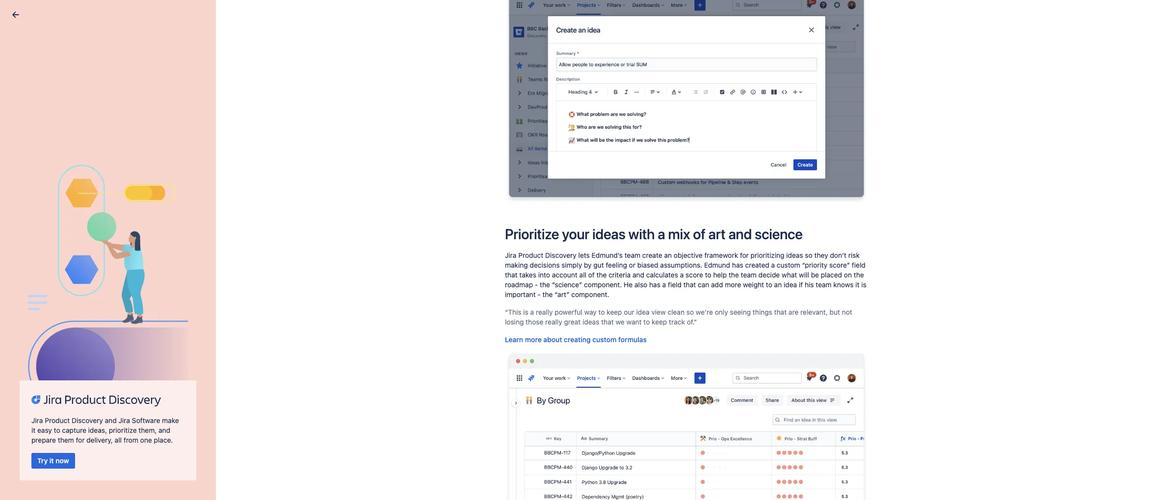 Task type: locate. For each thing, give the bounding box(es) containing it.
start
[[917, 203, 932, 212]]

0 horizontal spatial email
[[466, 155, 483, 163]]

manage queues button
[[4, 279, 114, 299]]

as
[[286, 167, 294, 175], [554, 358, 561, 366], [579, 358, 586, 366]]

1 horizontal spatial as
[[554, 358, 561, 366]]

2 horizontal spatial is
[[547, 358, 552, 366]]

help
[[398, 155, 412, 163]]

more atlassian products
[[38, 267, 115, 276]]

is left only
[[346, 358, 351, 366]]

tab list
[[261, 409, 767, 425]]

1 getting from the left
[[381, 358, 403, 366]]

email inside but wait, the conversation is only just getting started. for your customers, getting in touch is as easy as responding to the notification they receive in their email inbox.
[[745, 358, 762, 366]]

how
[[54, 179, 65, 185]]

1 horizontal spatial request
[[837, 369, 860, 376]]

mention image
[[506, 439, 518, 451]]

1 vertical spatial queues
[[53, 284, 76, 293]]

fields for pinned
[[823, 187, 841, 195]]

more for more fields request participants, approvers, organizations, time tracking, approver groups, components, due date, original es
[[798, 368, 815, 377]]

the
[[27, 173, 35, 179], [825, 203, 836, 212], [292, 358, 302, 366], [633, 358, 643, 366]]

email right 'an'
[[466, 155, 483, 163]]

only
[[353, 358, 366, 366]]

getting left the touch
[[496, 358, 518, 366]]

canned
[[683, 441, 708, 449]]

getting
[[381, 358, 403, 366], [496, 358, 518, 366]]

tomorrow 01:29 pm
[[803, 119, 869, 127]]

clockicon image
[[869, 115, 885, 131], [858, 143, 874, 159]]

1 vertical spatial fields
[[817, 368, 835, 377]]

0 vertical spatial products
[[128, 249, 151, 256]]

appswitcher icon image
[[9, 8, 21, 19]]

to right the responding
[[625, 358, 631, 366]]

0 vertical spatial pm
[[859, 119, 869, 127]]

emoji image
[[521, 439, 533, 451]]

pm right tomorrow
[[859, 119, 869, 127]]

0 vertical spatial a
[[295, 167, 299, 175]]

1 vertical spatial they
[[682, 358, 696, 366]]

0 horizontal spatial products
[[87, 267, 115, 276]]

oct
[[803, 146, 815, 155]]

manage
[[26, 284, 51, 293], [21, 332, 46, 341]]

1 horizontal spatial they
[[703, 155, 717, 163]]

as inside the easiest way for your customer's to request help is by sending an email request to your service project. when emails get sent to your project, they land in your queue as a request (just like this one).
[[286, 167, 294, 175]]

select
[[9, 173, 25, 179]]

assigned
[[10, 237, 39, 246]]

0 vertical spatial more
[[38, 267, 55, 276]]

1 horizontal spatial is
[[414, 155, 419, 163]]

confluence
[[38, 192, 75, 200]]

and
[[91, 202, 100, 209]]

one).
[[368, 167, 384, 175]]

0 vertical spatial fields
[[823, 187, 841, 195]]

0 vertical spatial queues
[[93, 173, 111, 179]]

manage list link
[[15, 329, 64, 345]]

time
[[971, 369, 985, 376]]

products down 6
[[87, 267, 115, 276]]

7
[[102, 219, 105, 226]]

0 horizontal spatial they
[[682, 358, 696, 366]]

more down unassigned issues
[[38, 267, 55, 276]]

0 horizontal spatial getting
[[381, 358, 403, 366]]

0 horizontal spatial next
[[60, 173, 71, 179]]

unassigned issues
[[10, 257, 69, 265]]

your right the for
[[443, 358, 457, 366]]

es
[[1153, 369, 1158, 376]]

1 horizontal spatial next
[[847, 203, 861, 212]]

1 horizontal spatial products
[[128, 249, 151, 256]]

queues up confluence create, collaborate, and organize your work
[[93, 173, 111, 179]]

0 vertical spatial email
[[466, 155, 483, 163]]

0 horizontal spatial is
[[346, 358, 351, 366]]

0 vertical spatial atlassian
[[66, 179, 90, 185]]

this
[[355, 167, 366, 175]]

a left field
[[871, 203, 875, 212]]

01:29 right tomorrow
[[838, 119, 857, 127]]

your left teams
[[80, 173, 91, 179]]

2 vertical spatial more
[[798, 368, 815, 377]]

in right land
[[734, 155, 740, 163]]

1 horizontal spatial more
[[38, 267, 55, 276]]

0 vertical spatial they
[[703, 155, 717, 163]]

slack up issues
[[63, 249, 77, 256]]

a for you're in a company-managed project
[[32, 481, 35, 489]]

more up give
[[19, 292, 35, 298]]

products down directory
[[128, 249, 151, 256]]

automation
[[798, 396, 836, 404]]

oct 23 01:29 pm
[[803, 146, 858, 155]]

integrate
[[38, 249, 62, 256]]

atlassian down issues
[[56, 267, 85, 276]]

0 vertical spatial request
[[798, 298, 822, 305]]

1 horizontal spatial pm
[[859, 119, 869, 127]]

on
[[816, 203, 824, 212]]

2 getting from the left
[[496, 358, 518, 366]]

0 vertical spatial next
[[60, 173, 71, 179]]

0 vertical spatial clockicon image
[[869, 115, 885, 131]]

pm
[[859, 119, 869, 127], [848, 146, 858, 155]]

slack integrate slack with your atlassian products
[[38, 239, 151, 256]]

request down for
[[301, 167, 325, 175]]

1 vertical spatial pm
[[848, 146, 858, 155]]

clockicon image for oct 23 01:29 pm
[[858, 143, 874, 159]]

1 vertical spatial a
[[871, 203, 875, 212]]

type
[[823, 298, 837, 305]]

Search field
[[971, 6, 1069, 21]]

1 vertical spatial manage
[[21, 332, 46, 341]]

2 vertical spatial a
[[32, 481, 35, 489]]

request left participants,
[[837, 369, 860, 376]]

to
[[364, 155, 371, 163], [510, 155, 516, 163], [654, 155, 660, 163], [54, 168, 61, 176], [73, 173, 78, 179], [9, 181, 14, 187], [863, 203, 869, 212], [909, 203, 915, 212], [41, 237, 47, 246], [625, 358, 631, 366]]

is inside the easiest way for your customer's to request help is by sending an email request to your service project. when emails get sent to your project, they land in your queue as a request (just like this one).
[[414, 155, 419, 163]]

oldest
[[711, 320, 733, 329]]

your down the
[[249, 167, 263, 175]]

the left notification
[[633, 358, 643, 366]]

emails
[[604, 155, 624, 163]]

ideas up teams
[[92, 168, 109, 176]]

group containing manage queues
[[4, 275, 114, 321]]

ideas right new
[[139, 179, 153, 185]]

the
[[249, 155, 261, 163]]

atlassian down prioritize
[[66, 179, 90, 185]]

getting right just
[[381, 358, 403, 366]]

manage left list
[[21, 332, 46, 341]]

0 horizontal spatial slack
[[38, 239, 55, 247]]

7 link
[[6, 212, 112, 232]]

newest first image
[[750, 321, 757, 329]]

2 horizontal spatial a
[[871, 203, 875, 212]]

click
[[798, 203, 814, 212]]

0 horizontal spatial more
[[19, 292, 35, 298]]

1 horizontal spatial ideas
[[139, 179, 153, 185]]

you're
[[6, 481, 24, 489]]

a down way
[[295, 167, 299, 175]]

pinning.
[[934, 203, 959, 212]]

your left the 'project,'
[[662, 155, 676, 163]]

editor toolbar toolbar
[[275, 437, 759, 453]]

me
[[49, 237, 59, 246]]

more
[[38, 267, 55, 276], [19, 292, 35, 298], [798, 368, 815, 377]]

email right their
[[745, 358, 762, 366]]

first
[[735, 320, 748, 329]]

1 vertical spatial clockicon image
[[858, 143, 874, 159]]

they
[[703, 155, 717, 163], [682, 358, 696, 366]]

label
[[892, 203, 907, 212]]

0 vertical spatial manage
[[26, 284, 51, 293]]

here.
[[41, 181, 55, 187]]

how to prioritize ideas learn how atlassian teams deliver new ideas
[[38, 168, 153, 185]]

1 horizontal spatial a
[[295, 167, 299, 175]]

is left by
[[414, 155, 419, 163]]

your inside confluence create, collaborate, and organize your work
[[125, 202, 137, 209]]

0 vertical spatial ideas
[[92, 168, 109, 176]]

1 vertical spatial 01:29
[[827, 146, 846, 155]]

star
[[36, 173, 46, 179]]

work
[[138, 202, 151, 209]]

them
[[27, 181, 40, 187]]

the up the them
[[27, 173, 35, 179]]

your up 6
[[91, 249, 102, 256]]

1 vertical spatial request
[[837, 369, 860, 376]]

clockicon image for tomorrow 01:29 pm
[[869, 115, 885, 131]]

0 horizontal spatial a
[[32, 481, 35, 489]]

the right wait,
[[292, 358, 302, 366]]

request left type
[[798, 298, 822, 305]]

dialog
[[0, 0, 1158, 501]]

2 vertical spatial atlassian
[[56, 267, 85, 276]]

queues up give feedback "button"
[[53, 284, 76, 293]]

request up one).
[[373, 155, 396, 163]]

by
[[421, 155, 428, 163]]

date,
[[1114, 369, 1128, 376]]

teams
[[91, 179, 107, 185]]

info panel image
[[569, 439, 580, 451]]

to left start
[[909, 203, 915, 212]]

0 horizontal spatial as
[[286, 167, 294, 175]]

they inside the easiest way for your customer's to request help is by sending an email request to your service project. when emails get sent to your project, they land in your queue as a request (just like this one).
[[703, 155, 717, 163]]

fields for more
[[817, 368, 835, 377]]

manage inside button
[[26, 284, 51, 293]]

your left service
[[518, 155, 532, 163]]

your left work
[[125, 202, 137, 209]]

1 vertical spatial more
[[19, 292, 35, 298]]

1 horizontal spatial queues
[[93, 173, 111, 179]]

request right 'an'
[[484, 155, 508, 163]]

request
[[373, 155, 396, 163], [484, 155, 508, 163], [301, 167, 325, 175]]

fields up automation
[[817, 368, 835, 377]]

inbox.
[[263, 370, 282, 378]]

get
[[626, 155, 636, 163]]

pm right 23
[[848, 146, 858, 155]]

2 horizontal spatial request
[[484, 155, 508, 163]]

next inside select the star icon next to your queues to add them here.
[[60, 173, 71, 179]]

0 vertical spatial slack
[[38, 239, 55, 247]]

email
[[466, 155, 483, 163], [745, 358, 762, 366]]

a inside the easiest way for your customer's to request help is by sending an email request to your service project. when emails get sent to your project, they land in your queue as a request (just like this one).
[[295, 167, 299, 175]]

new
[[127, 179, 138, 185]]

group
[[4, 275, 114, 321]]

banner
[[0, 0, 1158, 27]]

to left me
[[41, 237, 47, 246]]

manage up give
[[26, 284, 51, 293]]

0 horizontal spatial queues
[[53, 284, 76, 293]]

teamwork
[[81, 226, 106, 232]]

fields
[[823, 187, 841, 195], [817, 368, 835, 377]]

project
[[92, 481, 112, 489]]

as left easy
[[554, 358, 561, 366]]

wait,
[[275, 358, 290, 366]]

atlassian inside slack integrate slack with your atlassian products
[[104, 249, 127, 256]]

01:29 right 23
[[827, 146, 846, 155]]

is right the touch
[[547, 358, 552, 366]]

fields up the on
[[823, 187, 841, 195]]

next left field
[[847, 203, 861, 212]]

1 vertical spatial email
[[745, 358, 762, 366]]

as down way
[[286, 167, 294, 175]]

1 horizontal spatial email
[[745, 358, 762, 366]]

jira link
[[15, 301, 195, 325]]

oldest first button
[[706, 319, 763, 330]]

atlassian
[[66, 179, 90, 185], [104, 249, 127, 256], [56, 267, 85, 276]]

1 vertical spatial atlassian
[[104, 249, 127, 256]]

you're in a company-managed project
[[6, 481, 112, 489]]

1 horizontal spatial slack
[[63, 249, 77, 256]]

slack up integrate
[[38, 239, 55, 247]]

products inside more atlassian products link
[[87, 267, 115, 276]]

2 horizontal spatial more
[[798, 368, 815, 377]]

learn
[[38, 179, 53, 185]]

a left company-
[[32, 481, 35, 489]]

next to a field label to start pinning.
[[845, 203, 959, 212]]

as right easy
[[579, 358, 586, 366]]

next right icon
[[60, 173, 71, 179]]

1 vertical spatial products
[[87, 267, 115, 276]]

give feedback button
[[4, 299, 114, 318]]

they left receive
[[682, 358, 696, 366]]

your company's teamwork directory button
[[15, 212, 171, 236]]

participants,
[[861, 369, 896, 376]]

to up how
[[54, 168, 61, 176]]

more up automation
[[798, 368, 815, 377]]

but
[[263, 358, 273, 366]]

queues
[[93, 173, 111, 179], [53, 284, 76, 293]]

add
[[16, 181, 25, 187]]

1 horizontal spatial getting
[[496, 358, 518, 366]]

atlassian up 6
[[104, 249, 127, 256]]

managed
[[65, 481, 90, 489]]

they left land
[[703, 155, 717, 163]]



Task type: vqa. For each thing, say whether or not it's contained in the screenshot.
next
yes



Task type: describe. For each thing, give the bounding box(es) containing it.
1
[[102, 238, 105, 246]]

collaborate,
[[59, 202, 89, 209]]

company's
[[51, 226, 79, 232]]

to inside but wait, the conversation is only just getting started. for your customers, getting in touch is as easy as responding to the notification they receive in their email inbox.
[[625, 358, 631, 366]]

conversation
[[304, 358, 344, 366]]

create,
[[38, 202, 57, 209]]

touch
[[527, 358, 545, 366]]

1 vertical spatial slack
[[63, 249, 77, 256]]

company-
[[37, 481, 65, 489]]

due
[[1101, 369, 1112, 376]]

(just
[[327, 167, 341, 175]]

atlassian inside how to prioritize ideas learn how atlassian teams deliver new ideas
[[66, 179, 90, 185]]

to right how
[[73, 173, 78, 179]]

more for more atlassian products
[[38, 267, 55, 276]]

unassigned
[[10, 257, 47, 265]]

in inside the easiest way for your customer's to request help is by sending an email request to your service project. when emails get sent to your project, they land in your queue as a request (just like this one).
[[734, 155, 740, 163]]

2 horizontal spatial as
[[579, 358, 586, 366]]

a for next to a field label to start pinning.
[[871, 203, 875, 212]]

starred group
[[4, 152, 114, 191]]

1 horizontal spatial request
[[373, 155, 396, 163]]

organize
[[102, 202, 124, 209]]

manage for manage queues
[[26, 284, 51, 293]]

land
[[719, 155, 732, 163]]

prioritize
[[63, 168, 90, 176]]

queue
[[265, 167, 285, 175]]

just
[[368, 358, 379, 366]]

approvers,
[[898, 369, 928, 376]]

0 horizontal spatial ideas
[[92, 168, 109, 176]]

pinned fields
[[798, 187, 841, 195]]

assignee
[[798, 254, 824, 262]]

queues inside select the star icon next to your queues to add them here.
[[93, 173, 111, 179]]

list
[[48, 332, 58, 341]]

table image
[[537, 439, 549, 451]]

pinned
[[798, 187, 821, 195]]

request inside more fields request participants, approvers, organizations, time tracking, approver groups, components, due date, original es
[[837, 369, 860, 376]]

approver
[[1013, 369, 1038, 376]]

email inside the easiest way for your customer's to request help is by sending an email request to your service project. when emails get sent to your project, they land in your queue as a request (just like this one).
[[466, 155, 483, 163]]

components,
[[1063, 369, 1100, 376]]

6
[[101, 258, 105, 265]]

canned responses button
[[663, 437, 749, 453]]

details
[[798, 230, 821, 239]]

0 horizontal spatial request
[[798, 298, 822, 305]]

the inside select the star icon next to your queues to add them here.
[[27, 173, 35, 179]]

23
[[817, 146, 825, 155]]

the easiest way for your customer's to request help is by sending an email request to your service project. when emails get sent to your project, they land in your queue as a request (just like this one).
[[249, 155, 741, 175]]

field
[[877, 203, 890, 212]]

code snippet image
[[553, 439, 565, 451]]

oldest first
[[711, 320, 748, 329]]

your inside select the star icon next to your queues to add them here.
[[80, 173, 91, 179]]

with
[[79, 249, 89, 256]]

easy
[[563, 358, 577, 366]]

for
[[301, 155, 310, 163]]

to left service
[[510, 155, 516, 163]]

directory
[[108, 226, 131, 232]]

issues
[[49, 257, 69, 265]]

to left add
[[9, 181, 14, 187]]

canned responses
[[683, 441, 743, 449]]

show image
[[737, 261, 753, 277]]

responses
[[710, 441, 743, 449]]

your inside but wait, the conversation is only just getting started. for your customers, getting in touch is as easy as responding to the notification they receive in their email inbox.
[[443, 358, 457, 366]]

your
[[38, 226, 50, 232]]

they inside but wait, the conversation is only just getting started. for your customers, getting in touch is as easy as responding to the notification they receive in their email inbox.
[[682, 358, 696, 366]]

team priority group
[[4, 191, 114, 275]]

the right the on
[[825, 203, 836, 212]]

deliver
[[108, 179, 126, 185]]

when
[[584, 155, 602, 163]]

queues inside button
[[53, 284, 76, 293]]

how
[[38, 168, 52, 176]]

to up this
[[364, 155, 371, 163]]

1 vertical spatial next
[[847, 203, 861, 212]]

products inside slack integrate slack with your atlassian products
[[128, 249, 151, 256]]

groups,
[[1040, 369, 1061, 376]]

way
[[287, 155, 300, 163]]

but wait, the conversation is only just getting started. for your customers, getting in touch is as easy as responding to the notification they receive in their email inbox.
[[263, 358, 764, 378]]

to right sent
[[654, 155, 660, 163]]

1 vertical spatial ideas
[[139, 179, 153, 185]]

tomorrow
[[803, 119, 836, 127]]

reporter
[[798, 276, 823, 283]]

to left field
[[863, 203, 869, 212]]

primary element
[[6, 0, 971, 27]]

close drawer image
[[10, 9, 22, 21]]

give
[[26, 304, 40, 312]]

in left their
[[722, 358, 728, 366]]

in right the you're
[[25, 481, 30, 489]]

slas
[[798, 89, 815, 98]]

customer's
[[328, 155, 363, 163]]

your inside slack integrate slack with your atlassian products
[[91, 249, 102, 256]]

assigned to me
[[10, 237, 59, 246]]

to inside how to prioritize ideas learn how atlassian teams deliver new ideas
[[54, 168, 61, 176]]

more for more
[[19, 292, 35, 298]]

select the star icon next to your queues to add them here.
[[9, 173, 111, 187]]

like
[[343, 167, 353, 175]]

0 horizontal spatial request
[[301, 167, 325, 175]]

to inside team priority group
[[41, 237, 47, 246]]

responding
[[588, 358, 623, 366]]

receive
[[698, 358, 720, 366]]

started.
[[405, 358, 429, 366]]

their
[[729, 358, 744, 366]]

0 vertical spatial 01:29
[[838, 119, 857, 127]]

in left the touch
[[520, 358, 525, 366]]

project,
[[678, 155, 702, 163]]

for
[[431, 358, 441, 366]]

manage list
[[21, 332, 58, 341]]

jira
[[39, 309, 51, 317]]

an
[[457, 155, 464, 163]]

more fields element
[[792, 361, 1158, 384]]

Reply to customer - Main content area, start typing to enter text. text field
[[282, 472, 746, 484]]

your company's teamwork directory
[[38, 226, 131, 232]]

manage for manage list
[[21, 332, 46, 341]]

manage queues
[[26, 284, 76, 293]]

click on the
[[798, 203, 838, 212]]

confluence create, collaborate, and organize your work
[[38, 192, 151, 209]]

your right for
[[312, 155, 326, 163]]

icon
[[48, 173, 59, 179]]

0 horizontal spatial pm
[[848, 146, 858, 155]]



